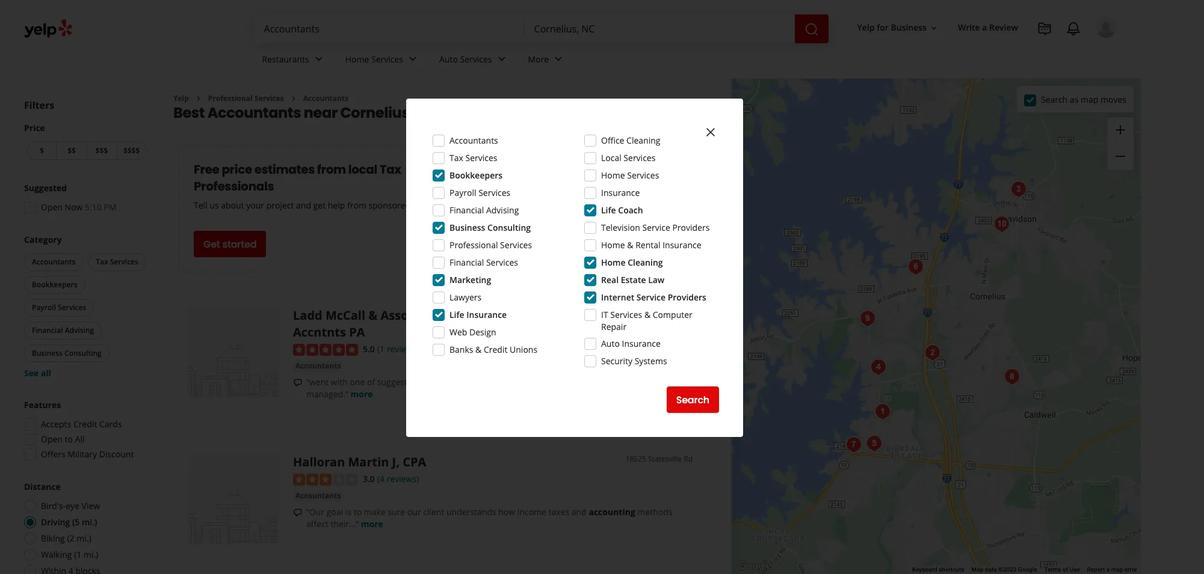 Task type: locate. For each thing, give the bounding box(es) containing it.
a right report
[[1107, 567, 1110, 574]]

auto inside search dialog
[[601, 338, 620, 350]]

price group
[[24, 122, 149, 163]]

bird's-
[[41, 501, 66, 512]]

and right taxes
[[572, 507, 587, 518]]

consulting down financial advising button at the bottom left of page
[[64, 349, 102, 359]]

television
[[601, 222, 641, 234]]

24 chevron down v2 image inside restaurants "link"
[[312, 52, 326, 66]]

open
[[41, 202, 63, 213], [41, 434, 63, 446]]

0 horizontal spatial consulting
[[64, 349, 102, 359]]

2 horizontal spatial tax
[[450, 152, 464, 164]]

payroll services up the "businesses."
[[450, 187, 511, 199]]

2 vertical spatial accountants link
[[293, 491, 343, 503]]

halloran martin j, cpa image
[[921, 341, 945, 365], [188, 455, 279, 545]]

services
[[372, 53, 403, 65], [460, 53, 492, 65], [255, 93, 284, 104], [466, 152, 498, 164], [624, 152, 656, 164], [628, 170, 659, 181], [479, 187, 511, 199], [500, 240, 532, 251], [110, 257, 138, 267], [486, 257, 518, 269], [58, 303, 86, 313], [611, 309, 643, 321]]

0 horizontal spatial tax
[[96, 257, 108, 267]]

advising up business consulting button
[[65, 326, 94, 336]]

2 vertical spatial accountants button
[[293, 491, 343, 503]]

accountants
[[303, 93, 349, 104], [208, 103, 301, 123], [450, 135, 498, 146], [32, 257, 75, 267], [296, 361, 341, 372], [296, 491, 341, 501]]

0 vertical spatial providers
[[673, 222, 710, 234]]

yelp left for
[[858, 22, 875, 33]]

0 vertical spatial map
[[1081, 94, 1099, 105]]

credit inside group
[[73, 419, 97, 430]]

yelp left 16 chevron right v2 image
[[173, 93, 189, 104]]

map
[[1081, 94, 1099, 105], [1112, 567, 1124, 574]]

managed."
[[306, 389, 349, 400]]

a for report
[[1107, 567, 1110, 574]]

0 vertical spatial payroll
[[450, 187, 477, 199]]

open for open now 5:10 pm
[[41, 202, 63, 213]]

0 horizontal spatial life
[[450, 309, 465, 321]]

price
[[24, 122, 45, 134]]

0 horizontal spatial to
[[65, 434, 73, 446]]

1 vertical spatial professional
[[450, 240, 498, 251]]

16 speech v2 image
[[293, 379, 303, 388], [293, 508, 303, 518]]

open down suggested
[[41, 202, 63, 213]]

(4 reviews) link
[[377, 473, 419, 486]]

accountants link for ladd
[[293, 361, 343, 373]]

home cleaning
[[601, 257, 663, 269]]

0 vertical spatial 16 speech v2 image
[[293, 379, 303, 388]]

open for open to all
[[41, 434, 63, 446]]

is up their..."
[[345, 507, 352, 518]]

24 chevron down v2 image right auto services
[[495, 52, 509, 66]]

integrated bookkeeping & tax services image
[[1007, 178, 1031, 202]]

0 vertical spatial and
[[296, 200, 311, 212]]

2 vertical spatial and
[[572, 507, 587, 518]]

0 vertical spatial auto
[[440, 53, 458, 65]]

more link
[[519, 43, 576, 78]]

insurance up design
[[467, 309, 507, 321]]

advising up financial services
[[486, 205, 519, 216]]

bird's-eye view
[[41, 501, 100, 512]]

0 horizontal spatial professional
[[208, 93, 253, 104]]

accountants button up bookkeepers button on the left of page
[[24, 253, 83, 272]]

bookkeepers inside button
[[32, 280, 77, 290]]

0 horizontal spatial of
[[367, 377, 375, 388]]

map region
[[674, 77, 1205, 575]]

accountants button
[[24, 253, 83, 272], [293, 361, 343, 373], [293, 491, 343, 503]]

1 vertical spatial to
[[354, 507, 362, 518]]

life
[[601, 205, 616, 216], [450, 309, 465, 321]]

1 vertical spatial consulting
[[64, 349, 102, 359]]

professional services right 16 chevron right v2 image
[[208, 93, 284, 104]]

to
[[65, 434, 73, 446], [354, 507, 362, 518]]

open to all
[[41, 434, 85, 446]]

accountants link up "went
[[293, 361, 343, 373]]

service
[[643, 222, 671, 234], [637, 292, 666, 303]]

24 chevron down v2 image right restaurants
[[312, 52, 326, 66]]

business consulting up financial services
[[450, 222, 531, 234]]

payroll services down bookkeepers button on the left of page
[[32, 303, 86, 313]]

consulting up financial services
[[488, 222, 531, 234]]

financial inside button
[[32, 326, 63, 336]]

more link down 'make'
[[361, 519, 383, 530]]

1 vertical spatial open
[[41, 434, 63, 446]]

map left error
[[1112, 567, 1124, 574]]

1 horizontal spatial yelp
[[858, 22, 875, 33]]

with up managed."
[[331, 377, 348, 388]]

0 vertical spatial to
[[65, 434, 73, 446]]

accepts
[[41, 419, 71, 430]]

2 open from the top
[[41, 434, 63, 446]]

0 horizontal spatial bookkeepers
[[32, 280, 77, 290]]

services inside auto services "link"
[[460, 53, 492, 65]]

1 horizontal spatial 24 chevron down v2 image
[[406, 52, 420, 66]]

make
[[364, 507, 386, 518]]

1 horizontal spatial bookkeepers
[[450, 170, 503, 181]]

search inside button
[[677, 393, 710, 407]]

of right one
[[367, 377, 375, 388]]

raymond james financial services image
[[842, 434, 866, 458]]

accountants inside search dialog
[[450, 135, 498, 146]]

home services
[[345, 53, 403, 65], [601, 170, 659, 181]]

2 24 chevron down v2 image from the left
[[552, 52, 566, 66]]

1 horizontal spatial 24 chevron down v2 image
[[552, 52, 566, 66]]

1 horizontal spatial how
[[557, 377, 574, 388]]

mi.)
[[82, 517, 97, 529], [77, 533, 91, 545], [84, 550, 98, 561]]

0 vertical spatial of
[[367, 377, 375, 388]]

is managed."
[[306, 377, 636, 400]]

pleased
[[505, 377, 536, 388]]

business consulting down financial advising button at the bottom left of page
[[32, 349, 102, 359]]

16 speech v2 image for halloran martin j, cpa
[[293, 508, 303, 518]]

0 vertical spatial open
[[41, 202, 63, 213]]

mccall
[[326, 308, 366, 324]]

bookkeepers up the "businesses."
[[450, 170, 503, 181]]

financial advising inside search dialog
[[450, 205, 519, 216]]

ave
[[681, 308, 693, 318]]

home services up cornelius,
[[345, 53, 403, 65]]

financial advising down payroll services button
[[32, 326, 94, 336]]

None search field
[[254, 14, 831, 43]]

0 horizontal spatial map
[[1081, 94, 1099, 105]]

yelp inside button
[[858, 22, 875, 33]]

0 vertical spatial from
[[317, 162, 346, 178]]

0 vertical spatial bookkeepers
[[450, 170, 503, 181]]

1 vertical spatial map
[[1112, 567, 1124, 574]]

yelp for yelp for business
[[858, 22, 875, 33]]

1 vertical spatial providers
[[668, 292, 707, 303]]

life up web
[[450, 309, 465, 321]]

driving
[[41, 517, 70, 529]]

to inside group
[[65, 434, 73, 446]]

and for our
[[572, 507, 587, 518]]

providers up ave
[[668, 292, 707, 303]]

1 horizontal spatial of
[[1063, 567, 1069, 574]]

bookkeepers
[[450, 170, 503, 181], [32, 280, 77, 290]]

0 horizontal spatial business
[[32, 349, 63, 359]]

search up rd
[[677, 393, 710, 407]]

1 horizontal spatial professional services
[[450, 240, 532, 251]]

mi.) right (2
[[77, 533, 91, 545]]

home down local
[[601, 170, 625, 181]]

search left as
[[1042, 94, 1068, 105]]

providers up home & rental insurance
[[673, 222, 710, 234]]

(1 review) link
[[377, 343, 415, 356]]

understands
[[447, 507, 496, 518]]

to left all
[[65, 434, 73, 446]]

payroll inside button
[[32, 303, 56, 313]]

0 horizontal spatial payroll
[[32, 303, 56, 313]]

24 chevron down v2 image
[[495, 52, 509, 66], [552, 52, 566, 66]]

0 horizontal spatial yelp
[[173, 93, 189, 104]]

24 chevron down v2 image right more
[[552, 52, 566, 66]]

0 horizontal spatial 24 chevron down v2 image
[[312, 52, 326, 66]]

yelp for business
[[858, 22, 927, 33]]

business consulting button
[[24, 345, 109, 363]]

map for error
[[1112, 567, 1124, 574]]

credit up all
[[73, 419, 97, 430]]

a for write
[[983, 22, 988, 33]]

search image
[[805, 22, 819, 36]]

home
[[345, 53, 369, 65], [601, 170, 625, 181], [601, 240, 625, 251], [601, 257, 626, 269]]

that
[[576, 377, 592, 388]]

google image
[[735, 559, 775, 575]]

search
[[1042, 94, 1068, 105], [677, 393, 710, 407]]

1 vertical spatial financial
[[450, 257, 484, 269]]

1 vertical spatial more link
[[361, 519, 383, 530]]

professional up financial services
[[450, 240, 498, 251]]

ladd mccall & associates certifid pblc accntnts pa link
[[293, 308, 520, 341]]

providers for television service providers
[[673, 222, 710, 234]]

& inside ladd mccall & associates certifid pblc accntnts pa
[[369, 308, 378, 324]]

option group
[[20, 482, 149, 575]]

zoom in image
[[1114, 123, 1128, 137]]

business inside search dialog
[[450, 222, 486, 234]]

accountants inside group
[[32, 257, 75, 267]]

0 vertical spatial home services
[[345, 53, 403, 65]]

of
[[367, 377, 375, 388], [1063, 567, 1069, 574]]

cornerstone wealth image
[[863, 432, 887, 456]]

h&r block image
[[904, 255, 928, 279]]

1 horizontal spatial search
[[1042, 94, 1068, 105]]

professional right 16 chevron right v2 image
[[208, 93, 253, 104]]

web design
[[450, 327, 496, 338]]

professional inside search dialog
[[450, 240, 498, 251]]

1 24 chevron down v2 image from the left
[[495, 52, 509, 66]]

business inside button
[[891, 22, 927, 33]]

1 vertical spatial credit
[[73, 419, 97, 430]]

category
[[24, 234, 62, 246]]

life up television
[[601, 205, 616, 216]]

and left 'get'
[[296, 200, 311, 212]]

0 vertical spatial ladd mccall & associates certifid pblc accntnts pa image
[[188, 308, 279, 398]]

a
[[983, 22, 988, 33], [1107, 567, 1110, 574]]

2 horizontal spatial and
[[572, 507, 587, 518]]

cleaning down rental
[[628, 257, 663, 269]]

0 horizontal spatial 24 chevron down v2 image
[[495, 52, 509, 66]]

1 horizontal spatial business
[[450, 222, 486, 234]]

accountants link
[[303, 93, 349, 104], [293, 361, 343, 373], [293, 491, 343, 503]]

search for search as map moves
[[1042, 94, 1068, 105]]

web
[[450, 327, 467, 338]]

from right help
[[347, 200, 367, 212]]

credit down design
[[484, 344, 508, 356]]

more link down one
[[351, 389, 373, 400]]

24 chevron down v2 image inside more link
[[552, 52, 566, 66]]

bookkeepers up payroll services button
[[32, 280, 77, 290]]

their..."
[[331, 519, 359, 530]]

"went with one of suggestions and have been very pleased with how that
[[306, 377, 594, 388]]

0 vertical spatial yelp
[[858, 22, 875, 33]]

started
[[222, 238, 257, 252]]

search for search
[[677, 393, 710, 407]]

1 vertical spatial financial advising
[[32, 326, 94, 336]]

and left have
[[426, 377, 441, 388]]

more link
[[351, 389, 373, 400], [361, 519, 383, 530]]

tax right local
[[380, 162, 401, 178]]

write
[[958, 22, 981, 33]]

24 chevron down v2 image
[[312, 52, 326, 66], [406, 52, 420, 66]]

goal
[[327, 507, 343, 518]]

16 chevron right v2 image
[[194, 94, 203, 103]]

financial advising up financial services
[[450, 205, 519, 216]]

0 horizontal spatial payroll services
[[32, 303, 86, 313]]

0 horizontal spatial search
[[677, 393, 710, 407]]

0 vertical spatial payroll services
[[450, 187, 511, 199]]

tax down pm
[[96, 257, 108, 267]]

0 vertical spatial business
[[891, 22, 927, 33]]

mi.) down biking (2 mi.)
[[84, 550, 98, 561]]

1 vertical spatial accountants button
[[293, 361, 343, 373]]

group containing category
[[22, 234, 149, 380]]

0 vertical spatial professional services
[[208, 93, 284, 104]]

service up 17322 w catawba ave
[[637, 292, 666, 303]]

auto for auto insurance
[[601, 338, 620, 350]]

payroll services inside payroll services button
[[32, 303, 86, 313]]

business up financial services
[[450, 222, 486, 234]]

professional services up financial services
[[450, 240, 532, 251]]

payroll up the "businesses."
[[450, 187, 477, 199]]

1 vertical spatial service
[[637, 292, 666, 303]]

financial up financial services
[[450, 205, 484, 216]]

1 horizontal spatial a
[[1107, 567, 1110, 574]]

military
[[68, 449, 97, 461]]

business categories element
[[253, 43, 1117, 78]]

1 horizontal spatial ladd mccall & associates certifid pblc accntnts pa image
[[871, 400, 895, 424]]

more down one
[[351, 389, 373, 400]]

mi.) right (5
[[82, 517, 97, 529]]

ladd mccall & associates certifid pblc accntnts pa image
[[188, 308, 279, 398], [871, 400, 895, 424]]

a right write
[[983, 22, 988, 33]]

& inside the 'it services & computer repair'
[[645, 309, 651, 321]]

1 horizontal spatial financial advising
[[450, 205, 519, 216]]

keyboard
[[913, 567, 938, 574]]

0 horizontal spatial a
[[983, 22, 988, 33]]

yelp link
[[173, 93, 189, 104]]

(1 right 5.0
[[377, 344, 385, 355]]

halloran
[[293, 455, 345, 471]]

1 horizontal spatial payroll services
[[450, 187, 511, 199]]

payroll down bookkeepers button on the left of page
[[32, 303, 56, 313]]

near
[[304, 103, 338, 123]]

payroll services inside search dialog
[[450, 187, 511, 199]]

group containing suggested
[[20, 182, 149, 217]]

insurance down 'television service providers'
[[663, 240, 702, 251]]

of left use
[[1063, 567, 1069, 574]]

suggested
[[24, 182, 67, 194]]

auto inside "link"
[[440, 53, 458, 65]]

0 horizontal spatial auto
[[440, 53, 458, 65]]

income
[[518, 507, 547, 518]]

1 vertical spatial yelp
[[173, 93, 189, 104]]

business inside button
[[32, 349, 63, 359]]

& up "home cleaning"
[[628, 240, 634, 251]]

have
[[443, 377, 462, 388]]

0 vertical spatial halloran martin j, cpa image
[[921, 341, 945, 365]]

24 chevron down v2 image left auto services
[[406, 52, 420, 66]]

0 vertical spatial accountants button
[[24, 253, 83, 272]]

& right mccall
[[369, 308, 378, 324]]

tax services inside button
[[96, 257, 138, 267]]

write a review link
[[954, 17, 1024, 39]]

1 vertical spatial professional services
[[450, 240, 532, 251]]

1 open from the top
[[41, 202, 63, 213]]

restaurants
[[262, 53, 309, 65]]

accountants link right 16 chevron right v2 icon
[[303, 93, 349, 104]]

1 horizontal spatial halloran martin j, cpa image
[[921, 341, 945, 365]]

to left 'make'
[[354, 507, 362, 518]]

0 horizontal spatial credit
[[73, 419, 97, 430]]

estate
[[621, 275, 646, 286]]

tax inside free price estimates from local tax professionals tell us about your project and get help from sponsored businesses.
[[380, 162, 401, 178]]

tax inside search dialog
[[450, 152, 464, 164]]

is down security systems
[[630, 377, 636, 388]]

insurance up life coach
[[601, 187, 640, 199]]

& right banks
[[476, 344, 482, 356]]

2 horizontal spatial business
[[891, 22, 927, 33]]

offers
[[41, 449, 65, 461]]

home up cornelius,
[[345, 53, 369, 65]]

service up home & rental insurance
[[643, 222, 671, 234]]

0 vertical spatial mi.)
[[82, 517, 97, 529]]

0 vertical spatial financial
[[450, 205, 484, 216]]

lawyers
[[450, 292, 482, 303]]

business left 16 chevron down v2 icon at top
[[891, 22, 927, 33]]

16 speech v2 image left "went
[[293, 379, 303, 388]]

&
[[628, 240, 634, 251], [369, 308, 378, 324], [645, 309, 651, 321], [476, 344, 482, 356]]

1 16 speech v2 image from the top
[[293, 379, 303, 388]]

and inside free price estimates from local tax professionals tell us about your project and get help from sponsored businesses.
[[296, 200, 311, 212]]

see
[[24, 368, 39, 379]]

1 vertical spatial bookkeepers
[[32, 280, 77, 290]]

2 24 chevron down v2 image from the left
[[406, 52, 420, 66]]

accountants link up "our
[[293, 491, 343, 503]]

services inside home services link
[[372, 53, 403, 65]]

advising inside search dialog
[[486, 205, 519, 216]]

1 vertical spatial tax services
[[96, 257, 138, 267]]

systems
[[635, 356, 667, 367]]

business up all
[[32, 349, 63, 359]]

data
[[986, 567, 997, 574]]

1 horizontal spatial auto
[[601, 338, 620, 350]]

1 horizontal spatial advising
[[486, 205, 519, 216]]

group
[[1108, 117, 1134, 170], [20, 182, 149, 217], [22, 234, 149, 380], [20, 400, 149, 465]]

0 vertical spatial tax services
[[450, 152, 498, 164]]

(1
[[377, 344, 385, 355], [74, 550, 81, 561]]

from left local
[[317, 162, 346, 178]]

1 horizontal spatial and
[[426, 377, 441, 388]]

yelp
[[858, 22, 875, 33], [173, 93, 189, 104]]

more down 'make'
[[361, 519, 383, 530]]

with
[[331, 377, 348, 388], [538, 377, 555, 388]]

accountants button up "went
[[293, 361, 343, 373]]

how left income
[[499, 507, 516, 518]]

for
[[877, 22, 889, 33]]

5 star rating image
[[293, 344, 358, 356]]

16 speech v2 image for ladd mccall & associates certifid pblc accntnts pa
[[293, 379, 303, 388]]

1 vertical spatial how
[[499, 507, 516, 518]]

financial down payroll services button
[[32, 326, 63, 336]]

nc
[[416, 103, 438, 123]]

& down internet service providers
[[645, 309, 651, 321]]

1 horizontal spatial map
[[1112, 567, 1124, 574]]

0 vertical spatial life
[[601, 205, 616, 216]]

0 horizontal spatial advising
[[65, 326, 94, 336]]

open up offers
[[41, 434, 63, 446]]

auto for auto services
[[440, 53, 458, 65]]

map right as
[[1081, 94, 1099, 105]]

1 24 chevron down v2 image from the left
[[312, 52, 326, 66]]

accountants button for ladd mccall & associates certifid pblc accntnts pa
[[293, 361, 343, 373]]

accountants button up "our
[[293, 491, 343, 503]]

with right pleased
[[538, 377, 555, 388]]

now
[[65, 202, 83, 213]]

best accountants near cornelius, nc
[[173, 103, 438, 123]]

2 16 speech v2 image from the top
[[293, 508, 303, 518]]

18525
[[626, 455, 647, 465]]

1 vertical spatial home services
[[601, 170, 659, 181]]

1 horizontal spatial home services
[[601, 170, 659, 181]]

0 horizontal spatial from
[[317, 162, 346, 178]]

financial advising inside financial advising button
[[32, 326, 94, 336]]

financial services
[[450, 257, 518, 269]]

get started
[[204, 238, 257, 252]]

how left that on the left of page
[[557, 377, 574, 388]]

1 vertical spatial cleaning
[[628, 257, 663, 269]]

cleaning for home cleaning
[[628, 257, 663, 269]]

2 vertical spatial business
[[32, 349, 63, 359]]

0 vertical spatial search
[[1042, 94, 1068, 105]]

1 horizontal spatial tax services
[[450, 152, 498, 164]]

tax up the "businesses."
[[450, 152, 464, 164]]

terms of use
[[1045, 567, 1080, 574]]

providers
[[673, 222, 710, 234], [668, 292, 707, 303]]

j,
[[392, 455, 400, 471]]

is
[[630, 377, 636, 388], [345, 507, 352, 518]]

home services down "local services"
[[601, 170, 659, 181]]

(1 down (2
[[74, 550, 81, 561]]

24 chevron down v2 image inside auto services "link"
[[495, 52, 509, 66]]

1 vertical spatial of
[[1063, 567, 1069, 574]]

financial up "marketing"
[[450, 257, 484, 269]]

marketing
[[450, 275, 491, 286]]

cleaning up "local services"
[[627, 135, 661, 146]]

16 speech v2 image left "our
[[293, 508, 303, 518]]

24 chevron down v2 image inside home services link
[[406, 52, 420, 66]]

one
[[350, 377, 365, 388]]

free price estimates from local tax professionals image
[[599, 175, 659, 236]]



Task type: vqa. For each thing, say whether or not it's contained in the screenshot.
managed."
yes



Task type: describe. For each thing, give the bounding box(es) containing it.
(4
[[377, 474, 385, 485]]

professionals
[[194, 178, 274, 195]]

payroll inside search dialog
[[450, 187, 477, 199]]

close image
[[704, 125, 718, 140]]

service for television
[[643, 222, 671, 234]]

life for life insurance
[[450, 309, 465, 321]]

payroll services button
[[24, 299, 94, 317]]

sponsored
[[369, 200, 411, 212]]

report a map error
[[1088, 567, 1138, 574]]

view
[[82, 501, 100, 512]]

24 chevron down v2 image for auto services
[[495, 52, 509, 66]]

life insurance
[[450, 309, 507, 321]]

$$$$ button
[[116, 141, 147, 160]]

halloran martin j, cpa
[[293, 455, 426, 471]]

services inside tax services button
[[110, 257, 138, 267]]

$
[[40, 146, 44, 156]]

bookkeepers inside search dialog
[[450, 170, 503, 181]]

see all button
[[24, 368, 51, 379]]

"went
[[306, 377, 329, 388]]

all
[[75, 434, 85, 446]]

projects image
[[1038, 22, 1052, 36]]

rental
[[636, 240, 661, 251]]

review)
[[387, 344, 415, 355]]

services inside payroll services button
[[58, 303, 86, 313]]

is inside is managed."
[[630, 377, 636, 388]]

providers for internet service providers
[[668, 292, 707, 303]]

18525 statesville rd
[[626, 455, 693, 465]]

donna moffett image
[[867, 356, 891, 380]]

home inside business categories element
[[345, 53, 369, 65]]

biking (2 mi.)
[[41, 533, 91, 545]]

local
[[601, 152, 622, 164]]

mi.) for biking (2 mi.)
[[77, 533, 91, 545]]

3.0
[[363, 474, 375, 485]]

computer
[[653, 309, 693, 321]]

map
[[972, 567, 984, 574]]

5.0
[[363, 344, 375, 355]]

user actions element
[[848, 15, 1134, 89]]

security
[[601, 356, 633, 367]]

consulting inside search dialog
[[488, 222, 531, 234]]

auto services link
[[430, 43, 519, 78]]

free price estimates from local tax professionals tell us about your project and get help from sponsored businesses.
[[194, 162, 458, 212]]

accountants button for halloran martin j, cpa
[[293, 491, 343, 503]]

insurance up security systems
[[622, 338, 661, 350]]

internet service providers
[[601, 292, 707, 303]]

1 vertical spatial ladd mccall & associates certifid pblc accntnts pa image
[[871, 400, 895, 424]]

mi.) for walking (1 mi.)
[[84, 550, 98, 561]]

ladd
[[293, 308, 323, 324]]

and for professionals
[[296, 200, 311, 212]]

internet
[[601, 292, 635, 303]]

24 chevron down v2 image for restaurants
[[312, 52, 326, 66]]

(5
[[72, 517, 80, 529]]

jk harris & company image
[[856, 307, 880, 331]]

(2
[[67, 533, 74, 545]]

cornelius,
[[340, 103, 414, 123]]

accepts credit cards
[[41, 419, 122, 430]]

methods affect their..."
[[306, 507, 673, 530]]

5:10
[[85, 202, 102, 213]]

0 horizontal spatial how
[[499, 507, 516, 518]]

3 star rating image
[[293, 474, 358, 486]]

1 vertical spatial more
[[361, 519, 383, 530]]

help
[[328, 200, 345, 212]]

life coach
[[601, 205, 643, 216]]

pblc
[[495, 308, 520, 324]]

notifications image
[[1067, 22, 1081, 36]]

offers military discount
[[41, 449, 134, 461]]

coach
[[619, 205, 643, 216]]

1 vertical spatial halloran martin j, cpa image
[[188, 455, 279, 545]]

auto insurance
[[601, 338, 661, 350]]

life for life coach
[[601, 205, 616, 216]]

home & rental insurance
[[601, 240, 702, 251]]

your
[[246, 200, 264, 212]]

0 vertical spatial (1
[[377, 344, 385, 355]]

as
[[1070, 94, 1079, 105]]

1 vertical spatial from
[[347, 200, 367, 212]]

television service providers
[[601, 222, 710, 234]]

search dialog
[[0, 0, 1205, 575]]

keyboard shortcuts
[[913, 567, 965, 574]]

professional services inside search dialog
[[450, 240, 532, 251]]

get
[[313, 200, 326, 212]]

24 chevron down v2 image for more
[[552, 52, 566, 66]]

see all
[[24, 368, 51, 379]]

kevin b lauder, cpa image
[[1001, 365, 1025, 390]]

group containing features
[[20, 400, 149, 465]]

suggestions
[[377, 377, 424, 388]]

search button
[[667, 387, 719, 414]]

0 horizontal spatial is
[[345, 507, 352, 518]]

option group containing distance
[[20, 482, 149, 575]]

2 with from the left
[[538, 377, 555, 388]]

local
[[348, 162, 377, 178]]

0 horizontal spatial (1
[[74, 550, 81, 561]]

taxes
[[549, 507, 570, 518]]

business consulting inside button
[[32, 349, 102, 359]]

home services inside search dialog
[[601, 170, 659, 181]]

0 horizontal spatial ladd mccall & associates certifid pblc accntnts pa image
[[188, 308, 279, 398]]

1 horizontal spatial to
[[354, 507, 362, 518]]

discount
[[99, 449, 134, 461]]

google
[[1019, 567, 1038, 574]]

walking (1 mi.)
[[41, 550, 98, 561]]

map data ©2023 google
[[972, 567, 1038, 574]]

0 vertical spatial accountants link
[[303, 93, 349, 104]]

service for internet
[[637, 292, 666, 303]]

use
[[1070, 567, 1080, 574]]

professional services link
[[208, 93, 284, 104]]

16 chevron down v2 image
[[930, 23, 939, 33]]

©2023
[[999, 567, 1017, 574]]

pa
[[349, 325, 365, 341]]

1 with from the left
[[331, 377, 348, 388]]

us
[[210, 200, 219, 212]]

eye
[[66, 501, 79, 512]]

17322 w catawba ave
[[619, 308, 693, 318]]

project
[[267, 200, 294, 212]]

accountants link for halloran
[[293, 491, 343, 503]]

office cleaning
[[601, 135, 661, 146]]

local services
[[601, 152, 656, 164]]

auto services
[[440, 53, 492, 65]]

tax inside button
[[96, 257, 108, 267]]

design
[[470, 327, 496, 338]]

tax services inside search dialog
[[450, 152, 498, 164]]

statesville
[[648, 455, 682, 465]]

home up real on the top of the page
[[601, 257, 626, 269]]

home down television
[[601, 240, 625, 251]]

services inside the 'it services & computer repair'
[[611, 309, 643, 321]]

yelp for the yelp link
[[173, 93, 189, 104]]

home services inside business categories element
[[345, 53, 403, 65]]

zoom out image
[[1114, 149, 1128, 164]]

mi.) for driving (5 mi.)
[[82, 517, 97, 529]]

real
[[601, 275, 619, 286]]

affect
[[306, 519, 329, 530]]

security systems
[[601, 356, 667, 367]]

credit inside search dialog
[[484, 344, 508, 356]]

it
[[601, 309, 609, 321]]

estimates
[[254, 162, 315, 178]]

martin
[[348, 455, 389, 471]]

walking
[[41, 550, 72, 561]]

0 vertical spatial more
[[351, 389, 373, 400]]

1 vertical spatial and
[[426, 377, 441, 388]]

brenda h pressley, cpa image
[[990, 213, 1015, 237]]

cleaning for office cleaning
[[627, 135, 661, 146]]

repair
[[601, 322, 627, 333]]

sure
[[388, 507, 405, 518]]

16 chevron right v2 image
[[289, 94, 299, 103]]

terms of use link
[[1045, 567, 1080, 574]]

office
[[601, 135, 625, 146]]

real estate law
[[601, 275, 665, 286]]

map for moves
[[1081, 94, 1099, 105]]

0 vertical spatial more link
[[351, 389, 373, 400]]

consulting inside business consulting button
[[64, 349, 102, 359]]

advising inside financial advising button
[[65, 326, 94, 336]]

terms
[[1045, 567, 1062, 574]]

more
[[528, 53, 549, 65]]

0 vertical spatial professional
[[208, 93, 253, 104]]

"our goal is to make sure our client understands how income taxes and accounting
[[306, 507, 636, 518]]

24 chevron down v2 image for home services
[[406, 52, 420, 66]]

filters
[[24, 99, 54, 112]]

$ button
[[26, 141, 56, 160]]

business consulting inside search dialog
[[450, 222, 531, 234]]



